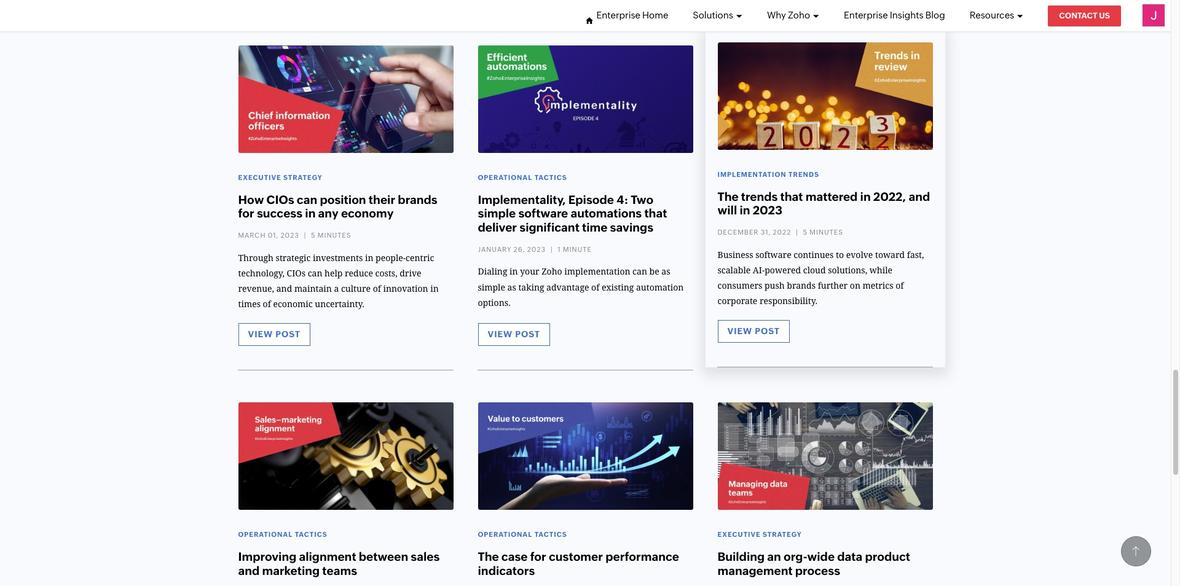 Task type: locate. For each thing, give the bounding box(es) containing it.
post down economic
[[276, 330, 301, 340]]

can
[[297, 193, 317, 206], [633, 267, 647, 277], [308, 269, 322, 278]]

powered
[[765, 266, 801, 275]]

executive up how
[[238, 174, 281, 181]]

post for significant
[[515, 330, 540, 340]]

process
[[796, 564, 841, 578]]

1 vertical spatial trends
[[742, 190, 778, 203]]

0 vertical spatial zoho
[[788, 10, 810, 20]]

trends
[[789, 171, 820, 178], [742, 190, 778, 203]]

2023 right 01,
[[281, 232, 299, 239]]

responsibility.
[[760, 297, 818, 306]]

operational tactics link up improving
[[238, 532, 328, 539]]

1 vertical spatial for
[[530, 550, 547, 564]]

two
[[631, 193, 654, 206]]

1 horizontal spatial executive strategy
[[718, 532, 802, 539]]

executive strategy up an
[[718, 532, 802, 539]]

the for the trends that mattered in 2022, and will in 2023
[[718, 190, 739, 203]]

trends up the trends that mattered in 2022, and will in 2023 link
[[789, 171, 820, 178]]

executive strategy link for an
[[718, 532, 802, 539]]

view post down corporate
[[728, 327, 780, 337]]

brands
[[398, 193, 438, 206], [787, 281, 816, 291]]

significant
[[520, 221, 580, 234]]

zoho right why
[[788, 10, 810, 20]]

2 horizontal spatial and
[[909, 190, 931, 203]]

software inside business software continues to evolve toward fast, scalable ai-powered cloud solutions, while consumers push brands further on metrics of corporate responsibility.
[[756, 250, 792, 260]]

to
[[836, 250, 844, 260]]

december
[[718, 229, 759, 236]]

as right 'be'
[[662, 267, 671, 277]]

0 horizontal spatial strategy
[[283, 174, 323, 181]]

1 horizontal spatial and
[[277, 284, 292, 294]]

implementation
[[565, 267, 631, 277]]

operational tactics link up implementality,
[[478, 174, 567, 181]]

1 vertical spatial 2023
[[281, 232, 299, 239]]

the up will
[[718, 190, 739, 203]]

view post for significant
[[488, 330, 540, 340]]

1 vertical spatial and
[[277, 284, 292, 294]]

and down improving
[[238, 564, 260, 578]]

0 horizontal spatial view post
[[248, 330, 301, 340]]

performance
[[606, 550, 679, 564]]

1 simple from the top
[[478, 207, 516, 220]]

2022
[[773, 229, 792, 236]]

in right innovation
[[431, 284, 439, 294]]

for right case
[[530, 550, 547, 564]]

simple
[[478, 207, 516, 220], [478, 283, 505, 292]]

1 horizontal spatial view post link
[[478, 324, 550, 346]]

implementality, episode 4: two simple software automations that deliver significant time savings link
[[478, 193, 667, 234]]

1 enterprise from the left
[[597, 10, 641, 20]]

brands up responsibility.
[[787, 281, 816, 291]]

0 vertical spatial executive strategy link
[[238, 174, 323, 181]]

0 horizontal spatial trends
[[742, 190, 778, 203]]

1 vertical spatial as
[[508, 283, 516, 292]]

2 enterprise from the left
[[844, 10, 888, 20]]

2 horizontal spatial view post
[[728, 327, 780, 337]]

for inside the case for customer performance indicators
[[530, 550, 547, 564]]

business
[[718, 250, 754, 260]]

0 vertical spatial for
[[238, 207, 254, 220]]

tactics up alignment
[[295, 532, 328, 539]]

1 minute
[[558, 246, 592, 253]]

in inside how cios can position their brands for success in any economy
[[305, 207, 316, 220]]

0 horizontal spatial view post link
[[238, 324, 311, 346]]

view post down options. at the left bottom of page
[[488, 330, 540, 340]]

why zoho
[[767, 10, 810, 20]]

1 horizontal spatial strategy
[[763, 532, 802, 539]]

1 vertical spatial simple
[[478, 283, 505, 292]]

image of two gears meshing together image
[[238, 403, 454, 511]]

success
[[257, 207, 303, 220]]

executive up building
[[718, 532, 761, 539]]

enterprise inside enterprise insights blog link
[[844, 10, 888, 20]]

image of a person touching one of several graphs on a touchscreen image
[[238, 46, 454, 153]]

zoho right your
[[542, 267, 562, 277]]

the inside the trends that mattered in 2022, and will in 2023
[[718, 190, 739, 203]]

0 vertical spatial software
[[519, 207, 568, 220]]

james peterson image
[[1143, 4, 1165, 26]]

5 minutes up the continues
[[803, 229, 844, 236]]

can up maintain
[[308, 269, 322, 278]]

for inside how cios can position their brands for success in any economy
[[238, 207, 254, 220]]

and
[[909, 190, 931, 203], [277, 284, 292, 294], [238, 564, 260, 578]]

strategy
[[283, 174, 323, 181], [763, 532, 802, 539]]

cios up success
[[267, 193, 294, 206]]

0 vertical spatial simple
[[478, 207, 516, 220]]

1 horizontal spatial software
[[756, 250, 792, 260]]

toward
[[876, 250, 905, 260]]

tactics up customer
[[535, 532, 567, 539]]

1 horizontal spatial enterprise
[[844, 10, 888, 20]]

operational tactics up case
[[478, 532, 567, 539]]

data
[[838, 550, 863, 564]]

in left 2022,
[[861, 190, 871, 203]]

contact us link
[[1049, 6, 1122, 26]]

0 horizontal spatial view
[[248, 330, 273, 340]]

the inside the case for customer performance indicators
[[478, 550, 499, 564]]

a
[[334, 284, 339, 294]]

minutes up investments
[[318, 232, 351, 239]]

0 horizontal spatial enterprise
[[597, 10, 641, 20]]

executive strategy
[[238, 174, 323, 181], [718, 532, 802, 539]]

5 minutes
[[803, 229, 844, 236], [311, 232, 351, 239]]

management
[[718, 564, 793, 578]]

2 vertical spatial and
[[238, 564, 260, 578]]

0 horizontal spatial as
[[508, 283, 516, 292]]

us
[[1100, 11, 1111, 20]]

executive strategy link for cios
[[238, 174, 323, 181]]

0 horizontal spatial executive strategy
[[238, 174, 323, 181]]

2 horizontal spatial post
[[755, 327, 780, 337]]

december 31, 2022
[[718, 229, 792, 236]]

0 vertical spatial cios
[[267, 193, 294, 206]]

0 horizontal spatial the
[[478, 550, 499, 564]]

0 horizontal spatial 5 minutes
[[311, 232, 351, 239]]

that down two
[[645, 207, 667, 220]]

your
[[520, 267, 540, 277]]

0 horizontal spatial post
[[276, 330, 301, 340]]

operational tactics up improving
[[238, 532, 328, 539]]

1 vertical spatial executive strategy link
[[718, 532, 802, 539]]

advantage
[[547, 283, 589, 292]]

that inside implementality, episode 4: two simple software automations that deliver significant time savings
[[645, 207, 667, 220]]

view post link down options. at the left bottom of page
[[478, 324, 550, 346]]

0 horizontal spatial for
[[238, 207, 254, 220]]

view down corporate
[[728, 327, 753, 337]]

0 vertical spatial 2023
[[753, 204, 783, 217]]

for
[[238, 207, 254, 220], [530, 550, 547, 564]]

can left 'be'
[[633, 267, 647, 277]]

1 horizontal spatial view
[[488, 330, 513, 340]]

software
[[519, 207, 568, 220], [756, 250, 792, 260]]

for down how
[[238, 207, 254, 220]]

software up significant
[[519, 207, 568, 220]]

enterprise
[[597, 10, 641, 20], [844, 10, 888, 20]]

strategy up an
[[763, 532, 802, 539]]

2 simple from the top
[[478, 283, 505, 292]]

1 horizontal spatial executive strategy link
[[718, 532, 802, 539]]

solutions,
[[828, 266, 868, 275]]

5 right 2022
[[803, 229, 808, 236]]

operational tactics link
[[478, 174, 567, 181], [238, 532, 328, 539], [478, 532, 567, 539]]

cios
[[267, 193, 294, 206], [287, 269, 306, 278]]

1 vertical spatial executive strategy
[[718, 532, 802, 539]]

1 horizontal spatial that
[[781, 190, 803, 203]]

view post link for any
[[238, 324, 311, 346]]

operational up improving
[[238, 532, 293, 539]]

1 vertical spatial strategy
[[763, 532, 802, 539]]

cios down strategic
[[287, 269, 306, 278]]

0 horizontal spatial 5
[[311, 232, 316, 239]]

4:
[[617, 193, 629, 206]]

enterprise left home
[[597, 10, 641, 20]]

1 vertical spatial software
[[756, 250, 792, 260]]

5
[[803, 229, 808, 236], [311, 232, 316, 239]]

further
[[818, 281, 848, 291]]

of
[[896, 281, 904, 291], [592, 283, 600, 292], [373, 284, 381, 294], [263, 300, 271, 309]]

0 vertical spatial executive
[[238, 174, 281, 181]]

1 horizontal spatial 2023
[[527, 246, 546, 253]]

executive strategy link up success
[[238, 174, 323, 181]]

operational up implementality,
[[478, 174, 533, 181]]

of inside business software continues to evolve toward fast, scalable ai-powered cloud solutions, while consumers push brands further on metrics of corporate responsibility.
[[896, 281, 904, 291]]

1 horizontal spatial 5
[[803, 229, 808, 236]]

software up powered
[[756, 250, 792, 260]]

enterprise left insights
[[844, 10, 888, 20]]

0 horizontal spatial executive
[[238, 174, 281, 181]]

tactics for alignment
[[295, 532, 328, 539]]

1 vertical spatial brands
[[787, 281, 816, 291]]

strategy up success
[[283, 174, 323, 181]]

0 vertical spatial and
[[909, 190, 931, 203]]

minutes
[[810, 229, 844, 236], [318, 232, 351, 239]]

innovation
[[383, 284, 428, 294]]

tactics up implementality,
[[535, 174, 567, 181]]

cios inside through strategic investments in people-centric technology, cios can help reduce costs, drive revenue, and maintain a culture of innovation in times of economic uncertainty.
[[287, 269, 306, 278]]

operational tactics link for episode
[[478, 174, 567, 181]]

1 horizontal spatial post
[[515, 330, 540, 340]]

operational tactics for case
[[478, 532, 567, 539]]

0 vertical spatial that
[[781, 190, 803, 203]]

image of wooden number blocks turning from 2022 to 2023 image
[[718, 42, 933, 150]]

in up reduce at left top
[[365, 253, 374, 263]]

operational tactics link for case
[[478, 532, 567, 539]]

can up success
[[297, 193, 317, 206]]

as left taking
[[508, 283, 516, 292]]

operational for implementality,
[[478, 174, 533, 181]]

trends for the
[[742, 190, 778, 203]]

simple up deliver
[[478, 207, 516, 220]]

sales
[[411, 550, 440, 564]]

1 horizontal spatial as
[[662, 267, 671, 277]]

deliver
[[478, 221, 517, 234]]

in left the any
[[305, 207, 316, 220]]

operational tactics up implementality,
[[478, 174, 567, 181]]

view post down economic
[[248, 330, 301, 340]]

2 horizontal spatial 2023
[[753, 204, 783, 217]]

in
[[861, 190, 871, 203], [740, 204, 751, 217], [305, 207, 316, 220], [365, 253, 374, 263], [510, 267, 518, 277], [431, 284, 439, 294]]

0 horizontal spatial minutes
[[318, 232, 351, 239]]

in left your
[[510, 267, 518, 277]]

minutes up the continues
[[810, 229, 844, 236]]

of right metrics
[[896, 281, 904, 291]]

software inside implementality, episode 4: two simple software automations that deliver significant time savings
[[519, 207, 568, 220]]

0 vertical spatial the
[[718, 190, 739, 203]]

1 horizontal spatial view post
[[488, 330, 540, 340]]

view down options. at the left bottom of page
[[488, 330, 513, 340]]

enterprise home
[[597, 10, 669, 20]]

while
[[870, 266, 893, 275]]

1 horizontal spatial for
[[530, 550, 547, 564]]

and up economic
[[277, 284, 292, 294]]

1 vertical spatial cios
[[287, 269, 306, 278]]

1 vertical spatial that
[[645, 207, 667, 220]]

2 horizontal spatial view
[[728, 327, 753, 337]]

2023 right 26,
[[527, 246, 546, 253]]

operational tactics link up case
[[478, 532, 567, 539]]

0 vertical spatial trends
[[789, 171, 820, 178]]

view down times
[[248, 330, 273, 340]]

1 horizontal spatial trends
[[789, 171, 820, 178]]

trends down implementation
[[742, 190, 778, 203]]

simple inside the dialing in your zoho implementation can be as simple as taking advantage of existing automation options.
[[478, 283, 505, 292]]

trends for implementation
[[789, 171, 820, 178]]

and right 2022,
[[909, 190, 931, 203]]

operational tactics
[[478, 174, 567, 181], [238, 532, 328, 539], [478, 532, 567, 539]]

options.
[[478, 298, 511, 308]]

view post link down economic
[[238, 324, 311, 346]]

0 horizontal spatial that
[[645, 207, 667, 220]]

enterprise for enterprise insights blog
[[844, 10, 888, 20]]

1 vertical spatial executive
[[718, 532, 761, 539]]

tactics
[[535, 174, 567, 181], [295, 532, 328, 539], [535, 532, 567, 539]]

1 horizontal spatial the
[[718, 190, 739, 203]]

that down the implementation trends
[[781, 190, 803, 203]]

in right will
[[740, 204, 751, 217]]

1 horizontal spatial executive
[[718, 532, 761, 539]]

post down taking
[[515, 330, 540, 340]]

5 for 2023
[[803, 229, 808, 236]]

implementation trends
[[718, 171, 820, 178]]

1 vertical spatial the
[[478, 550, 499, 564]]

0 vertical spatial strategy
[[283, 174, 323, 181]]

0 horizontal spatial and
[[238, 564, 260, 578]]

operational up case
[[478, 532, 533, 539]]

tactics for case
[[535, 532, 567, 539]]

post down responsibility.
[[755, 327, 780, 337]]

0 vertical spatial brands
[[398, 193, 438, 206]]

of down implementation
[[592, 283, 600, 292]]

2 vertical spatial 2023
[[527, 246, 546, 253]]

centric
[[406, 253, 434, 263]]

can inside how cios can position their brands for success in any economy
[[297, 193, 317, 206]]

brands right their
[[398, 193, 438, 206]]

indicators
[[478, 564, 535, 578]]

1 vertical spatial zoho
[[542, 267, 562, 277]]

executive
[[238, 174, 281, 181], [718, 532, 761, 539]]

building an org-wide data product management process link
[[718, 550, 911, 578]]

0 horizontal spatial 2023
[[281, 232, 299, 239]]

executive strategy link
[[238, 174, 323, 181], [718, 532, 802, 539]]

executive strategy up success
[[238, 174, 323, 181]]

view post link down corporate
[[718, 321, 790, 343]]

operational tactics link for alignment
[[238, 532, 328, 539]]

0 vertical spatial executive strategy
[[238, 174, 323, 181]]

5 up investments
[[311, 232, 316, 239]]

0 horizontal spatial executive strategy link
[[238, 174, 323, 181]]

the
[[718, 190, 739, 203], [478, 550, 499, 564]]

view
[[728, 327, 753, 337], [248, 330, 273, 340], [488, 330, 513, 340]]

the up indicators
[[478, 550, 499, 564]]

1 horizontal spatial brands
[[787, 281, 816, 291]]

contact us
[[1060, 11, 1111, 20]]

continues
[[794, 250, 834, 260]]

2023 up 31,
[[753, 204, 783, 217]]

zoho inside the dialing in your zoho implementation can be as simple as taking advantage of existing automation options.
[[542, 267, 562, 277]]

2 horizontal spatial view post link
[[718, 321, 790, 343]]

5 minutes down the any
[[311, 232, 351, 239]]

implementality,
[[478, 193, 566, 206]]

0 horizontal spatial zoho
[[542, 267, 562, 277]]

view post
[[728, 327, 780, 337], [248, 330, 301, 340], [488, 330, 540, 340]]

executive strategy for cios
[[238, 174, 323, 181]]

tactics for episode
[[535, 174, 567, 181]]

1 horizontal spatial minutes
[[810, 229, 844, 236]]

0 horizontal spatial software
[[519, 207, 568, 220]]

on
[[850, 281, 861, 291]]

5 for any
[[311, 232, 316, 239]]

simple inside implementality, episode 4: two simple software automations that deliver significant time savings
[[478, 207, 516, 220]]

executive strategy link up an
[[718, 532, 802, 539]]

1 horizontal spatial 5 minutes
[[803, 229, 844, 236]]

trends inside the trends that mattered in 2022, and will in 2023
[[742, 190, 778, 203]]

of inside the dialing in your zoho implementation can be as simple as taking advantage of existing automation options.
[[592, 283, 600, 292]]

the trends that mattered in 2022, and will in 2023
[[718, 190, 931, 217]]

image of a hand holding a graph with upward trending arrows image
[[478, 403, 693, 511]]

2023 for implementality, episode 4: two simple software automations that deliver significant time savings
[[527, 246, 546, 253]]

enterprise inside enterprise home link
[[597, 10, 641, 20]]

operational for the
[[478, 532, 533, 539]]

simple down 'dialing'
[[478, 283, 505, 292]]

0 horizontal spatial brands
[[398, 193, 438, 206]]



Task type: vqa. For each thing, say whether or not it's contained in the screenshot.
first 'Portal' from the left
no



Task type: describe. For each thing, give the bounding box(es) containing it.
operational tactics for alignment
[[238, 532, 328, 539]]

taking
[[519, 283, 544, 292]]

why
[[767, 10, 786, 20]]

solutions
[[693, 10, 734, 20]]

the case for customer performance indicators link
[[478, 550, 679, 578]]

resources
[[970, 10, 1015, 20]]

enterprise insights blog link
[[844, 0, 946, 31]]

that inside the trends that mattered in 2022, and will in 2023
[[781, 190, 803, 203]]

enterprise for enterprise home
[[597, 10, 641, 20]]

will
[[718, 204, 737, 217]]

teams
[[322, 564, 357, 578]]

corporate
[[718, 297, 758, 306]]

help
[[325, 269, 343, 278]]

strategy for can
[[283, 174, 323, 181]]

home
[[643, 10, 669, 20]]

brands inside how cios can position their brands for success in any economy
[[398, 193, 438, 206]]

2023 for how cios can position their brands for success in any economy
[[281, 232, 299, 239]]

position
[[320, 193, 366, 206]]

business software continues to evolve toward fast, scalable ai-powered cloud solutions, while consumers push brands further on metrics of corporate responsibility.
[[718, 250, 925, 306]]

of right times
[[263, 300, 271, 309]]

view for implementality, episode 4: two simple software automations that deliver significant time savings
[[488, 330, 513, 340]]

0 vertical spatial as
[[662, 267, 671, 277]]

the case for customer performance indicators
[[478, 550, 679, 578]]

ai-
[[753, 266, 765, 275]]

revenue,
[[238, 284, 274, 294]]

times
[[238, 300, 261, 309]]

how cios can position their brands for success in any economy
[[238, 193, 438, 220]]

alignment
[[299, 550, 356, 564]]

executive for how
[[238, 174, 281, 181]]

their
[[369, 193, 396, 206]]

01,
[[268, 232, 279, 239]]

reduce
[[345, 269, 373, 278]]

automation
[[636, 283, 684, 292]]

2022,
[[874, 190, 907, 203]]

cloud
[[804, 266, 826, 275]]

consumers
[[718, 281, 763, 291]]

costs,
[[375, 269, 398, 278]]

improving alignment between sales and marketing teams
[[238, 550, 440, 578]]

operational for improving
[[238, 532, 293, 539]]

view for how cios can position their brands for success in any economy
[[248, 330, 273, 340]]

can inside the dialing in your zoho implementation can be as simple as taking advantage of existing automation options.
[[633, 267, 647, 277]]

how
[[238, 193, 264, 206]]

contact
[[1060, 11, 1098, 20]]

brands inside business software continues to evolve toward fast, scalable ai-powered cloud solutions, while consumers push brands further on metrics of corporate responsibility.
[[787, 281, 816, 291]]

march
[[238, 232, 266, 239]]

view post link for significant
[[478, 324, 550, 346]]

image of people using various devices, overlaid with data graphs image
[[718, 403, 933, 511]]

drive
[[400, 269, 422, 278]]

savings
[[610, 221, 654, 234]]

1
[[558, 246, 561, 253]]

and inside through strategic investments in people-centric technology, cios can help reduce costs, drive revenue, and maintain a culture of innovation in times of economic uncertainty.
[[277, 284, 292, 294]]

2023 inside the trends that mattered in 2022, and will in 2023
[[753, 204, 783, 217]]

the for the case for customer performance indicators
[[478, 550, 499, 564]]

how cios can position their brands for success in any economy link
[[238, 193, 438, 220]]

and inside "improving alignment between sales and marketing teams"
[[238, 564, 260, 578]]

operational tactics for episode
[[478, 174, 567, 181]]

strategy for org-
[[763, 532, 802, 539]]

between
[[359, 550, 408, 564]]

existing
[[602, 283, 634, 292]]

uncertainty.
[[315, 300, 365, 309]]

minutes for mattered
[[810, 229, 844, 236]]

investments
[[313, 253, 363, 263]]

view post for 2023
[[728, 327, 780, 337]]

episode
[[569, 193, 614, 206]]

the trends that mattered in 2022, and will in 2023 link
[[718, 190, 931, 217]]

of down costs,
[[373, 284, 381, 294]]

culture
[[341, 284, 371, 294]]

31,
[[761, 229, 771, 236]]

enterprise home link
[[597, 0, 669, 31]]

org-
[[784, 550, 808, 564]]

and inside the trends that mattered in 2022, and will in 2023
[[909, 190, 931, 203]]

view for the trends that mattered in 2022, and will in 2023
[[728, 327, 753, 337]]

cios inside how cios can position their brands for success in any economy
[[267, 193, 294, 206]]

wide
[[808, 550, 835, 564]]

26,
[[514, 246, 525, 253]]

march 01, 2023 link
[[238, 232, 299, 239]]

1 horizontal spatial zoho
[[788, 10, 810, 20]]

blog
[[926, 10, 946, 20]]

case
[[502, 550, 528, 564]]

december 31, 2022 link
[[718, 229, 792, 236]]

post for any
[[276, 330, 301, 340]]

economy
[[341, 207, 394, 220]]

post for 2023
[[755, 327, 780, 337]]

minutes for position
[[318, 232, 351, 239]]

5 minutes for position
[[311, 232, 351, 239]]

implementation trends link
[[718, 171, 820, 178]]

in inside the dialing in your zoho implementation can be as simple as taking advantage of existing automation options.
[[510, 267, 518, 277]]

enterprise insights blog
[[844, 10, 946, 20]]

implementation
[[718, 171, 787, 178]]

any
[[318, 207, 339, 220]]

people-
[[376, 253, 406, 263]]

through
[[238, 253, 274, 263]]

improving alignment between sales and marketing teams link
[[238, 550, 440, 578]]

automations
[[571, 207, 642, 220]]

scalable
[[718, 266, 751, 275]]

implementality, episode 4: two simple software automations that deliver significant time savings
[[478, 193, 667, 234]]

technology,
[[238, 269, 285, 278]]

product
[[865, 550, 911, 564]]

customer
[[549, 550, 603, 564]]

metrics
[[863, 281, 894, 291]]

push
[[765, 281, 785, 291]]

executive for building
[[718, 532, 761, 539]]

5 minutes for mattered
[[803, 229, 844, 236]]

economic
[[273, 300, 313, 309]]

view post for any
[[248, 330, 301, 340]]

january
[[478, 246, 512, 253]]

january 26, 2023 link
[[478, 246, 546, 253]]

view post link for 2023
[[718, 321, 790, 343]]

image of the implementality podcast logo and name image
[[478, 46, 693, 153]]

executive strategy for an
[[718, 532, 802, 539]]

strategic
[[276, 253, 311, 263]]

an
[[768, 550, 781, 564]]

building an org-wide data product management process
[[718, 550, 911, 578]]

maintain
[[294, 284, 332, 294]]

fast,
[[907, 250, 925, 260]]

can inside through strategic investments in people-centric technology, cios can help reduce costs, drive revenue, and maintain a culture of innovation in times of economic uncertainty.
[[308, 269, 322, 278]]

mattered
[[806, 190, 858, 203]]



